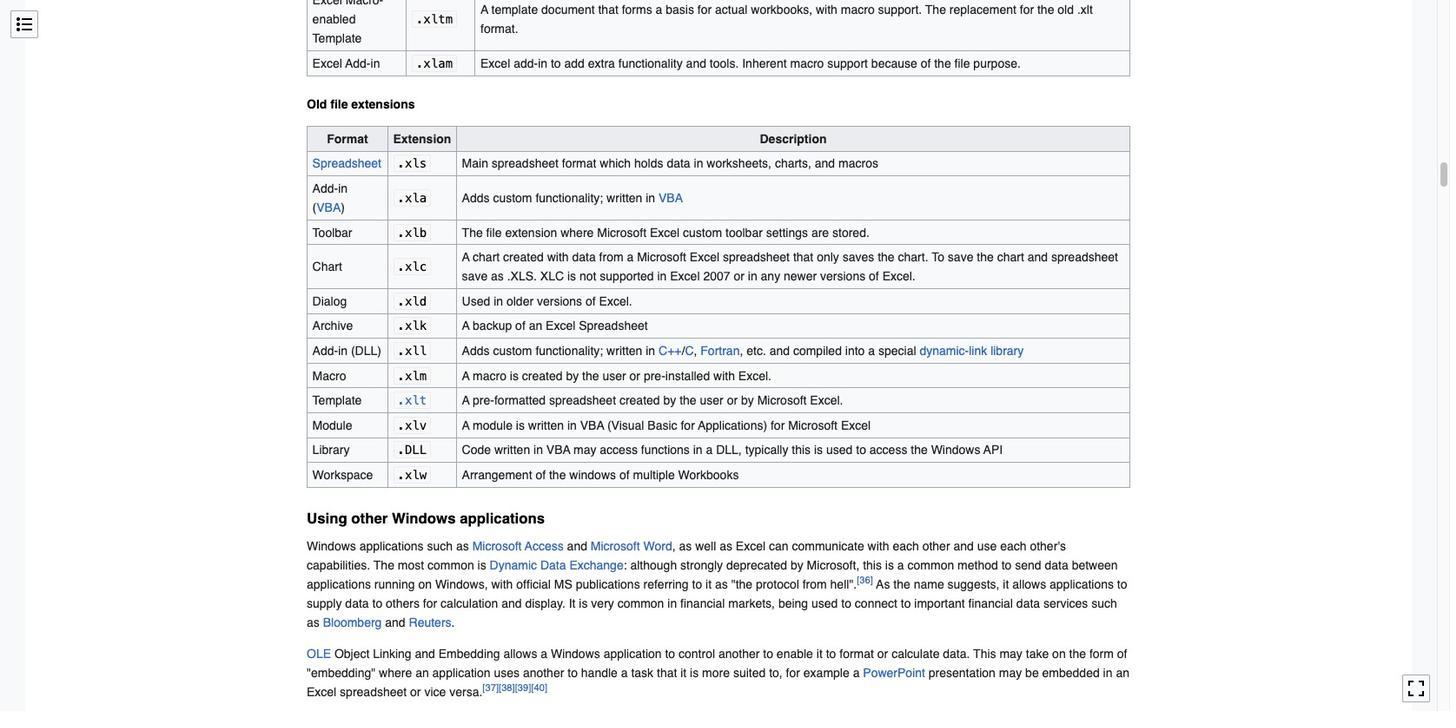 Task type: vqa. For each thing, say whether or not it's contained in the screenshot.
menu image
no



Task type: locate. For each thing, give the bounding box(es) containing it.
excel inside presentation may be embedded in an excel spreadsheet or vice versa.
[[307, 686, 337, 700]]

a for a macro is created by the user or pre-installed with excel.
[[462, 369, 470, 383]]

of right "because"
[[921, 56, 931, 70]]

in left worksheets,
[[694, 157, 704, 171]]

data left services in the right bottom of the page
[[1017, 597, 1041, 611]]

created up .xls.
[[503, 251, 544, 265]]

(visual
[[608, 419, 645, 433]]

0 horizontal spatial vba link
[[317, 201, 341, 215]]

a
[[481, 3, 489, 17], [462, 251, 470, 265], [462, 319, 470, 333], [462, 369, 470, 383], [462, 394, 470, 408], [462, 419, 470, 433]]

from
[[599, 251, 624, 265], [803, 578, 827, 592]]

in inside presentation may be embedded in an excel spreadsheet or vice versa.
[[1104, 667, 1113, 681]]

add- up old file extensions
[[345, 56, 371, 70]]

save
[[948, 251, 974, 265], [462, 270, 488, 284]]

2 horizontal spatial an
[[1117, 667, 1130, 681]]

library
[[313, 444, 350, 458]]

in inside as the name suggests, it allows applications to supply data to others for calculation and display. it is very common in financial markets, being used to connect to important financial data services such as
[[668, 597, 677, 611]]

0 horizontal spatial an
[[416, 667, 429, 681]]

file
[[955, 56, 971, 70], [331, 97, 348, 111], [486, 226, 502, 240]]

0 horizontal spatial ,
[[673, 540, 676, 554]]

is inside the object linking and embedding allows a windows application to control another to enable it to format or calculate data. this may take on the form of "embedding" where an application uses another to handle a task that it is more suited to, for example a
[[690, 667, 699, 681]]

such
[[427, 540, 453, 554], [1092, 597, 1118, 611]]

1 horizontal spatial application
[[604, 648, 662, 662]]

is down windows applications such as microsoft access and microsoft word at bottom left
[[478, 559, 487, 573]]

0 horizontal spatial access
[[600, 444, 638, 458]]

1 horizontal spatial chart
[[998, 251, 1025, 265]]

template up module
[[313, 394, 362, 408]]

1 horizontal spatial access
[[870, 444, 908, 458]]

file right old
[[331, 97, 348, 111]]

0 horizontal spatial from
[[599, 251, 624, 265]]

the
[[926, 3, 947, 17], [462, 226, 483, 240], [374, 559, 395, 573]]

common inside : although strongly deprecated by microsoft, this is a common method to send data between applications running on windows, with official ms publications referring to it as "the protocol from hell".
[[908, 559, 955, 573]]

excel macro- enabled template
[[313, 0, 384, 45]]

0 vertical spatial save
[[948, 251, 974, 265]]

the right support.
[[926, 3, 947, 17]]

add-in (dll)
[[313, 344, 382, 358]]

2 vertical spatial add-
[[313, 344, 338, 358]]

a inside a template document that forms a basis for actual workbooks, with macro support. the replacement for the old .xlt format.
[[481, 3, 489, 17]]

.xls.
[[507, 270, 537, 284]]

[36]
[[857, 575, 874, 587]]

0 horizontal spatial the
[[374, 559, 395, 573]]

1 horizontal spatial other
[[923, 540, 951, 554]]

functionality; up extension
[[536, 191, 604, 205]]

excel left 2007
[[671, 270, 700, 284]]

2 vertical spatial macro
[[473, 369, 507, 383]]

excel up enabled
[[313, 0, 342, 7]]

excel up deprecated
[[736, 540, 766, 554]]

0 vertical spatial such
[[427, 540, 453, 554]]

: although strongly deprecated by microsoft, this is a common method to send data between applications running on windows, with official ms publications referring to it as "the protocol from hell".
[[307, 559, 1118, 592]]

1 horizontal spatial allows
[[1013, 578, 1047, 592]]

macro left support.
[[841, 3, 875, 17]]

2 adds from the top
[[462, 344, 490, 358]]

arrangement of the windows of multiple workbooks
[[462, 469, 739, 482]]

1 vertical spatial save
[[462, 270, 488, 284]]

add- for add-in (
[[313, 182, 338, 196]]

2 horizontal spatial that
[[794, 251, 814, 265]]

the up embedded on the bottom of page
[[1070, 648, 1087, 662]]

created up formatted
[[522, 369, 563, 383]]

.xlc
[[398, 260, 427, 274]]

written for a module is written in vba (visual basic for applications) for microsoft excel
[[528, 419, 564, 433]]

is right "it"
[[579, 597, 588, 611]]

basis
[[666, 3, 695, 17]]

0 vertical spatial functionality;
[[536, 191, 604, 205]]

where
[[561, 226, 594, 240], [379, 667, 412, 681]]

1 vertical spatial where
[[379, 667, 412, 681]]

chart up used
[[473, 251, 500, 265]]

1 horizontal spatial save
[[948, 251, 974, 265]]

as the name suggests, it allows applications to supply data to others for calculation and display. it is very common in financial markets, being used to connect to important financial data services such as
[[307, 578, 1128, 630]]

very
[[591, 597, 614, 611]]

well
[[696, 540, 717, 554]]

each up name
[[893, 540, 920, 554]]

1 horizontal spatial spreadsheet
[[579, 319, 648, 333]]

in left (dll)
[[338, 344, 348, 358]]

1 template from the top
[[313, 32, 362, 45]]

1 functionality; from the top
[[536, 191, 604, 205]]

0 horizontal spatial chart
[[473, 251, 500, 265]]

1 vertical spatial pre-
[[473, 394, 495, 408]]

0 vertical spatial may
[[574, 444, 597, 458]]

another
[[719, 648, 760, 662], [523, 667, 565, 681]]

0 horizontal spatial on
[[419, 578, 432, 592]]

used inside as the name suggests, it allows applications to supply data to others for calculation and display. it is very common in financial markets, being used to connect to important financial data services such as
[[812, 597, 838, 611]]

each up the send
[[1001, 540, 1027, 554]]

financial down "suggests," at the right bottom of page
[[969, 597, 1014, 611]]

a up code
[[462, 394, 470, 408]]

data up not in the top left of the page
[[572, 251, 596, 265]]

worksheets,
[[707, 157, 772, 171]]

of
[[921, 56, 931, 70], [869, 270, 880, 284], [586, 295, 596, 308], [516, 319, 526, 333], [536, 469, 546, 482], [620, 469, 630, 482], [1118, 648, 1128, 662]]

it down the strongly
[[706, 578, 712, 592]]

1 horizontal spatial this
[[863, 559, 882, 573]]

used in older versions of excel.
[[462, 295, 633, 308]]

1 vertical spatial allows
[[504, 648, 538, 662]]

custom for c++
[[493, 344, 532, 358]]

on inside : although strongly deprecated by microsoft, this is a common method to send data between applications running on windows, with official ms publications referring to it as "the protocol from hell".
[[419, 578, 432, 592]]

0 horizontal spatial each
[[893, 540, 920, 554]]

format
[[562, 157, 597, 171], [840, 648, 874, 662]]

and inside the , as well as excel can communicate with each other and use each other's capabilities.  the most common is
[[954, 540, 974, 554]]

template
[[492, 3, 538, 17]]

versions inside a chart created with data from a microsoft excel spreadsheet that only saves the chart. to save the chart and spreadsheet save as .xls. xlc is not supported in excel 2007 or in any newer versions of excel.
[[821, 270, 866, 284]]

0 horizontal spatial that
[[598, 3, 619, 17]]

1 vertical spatial format
[[840, 648, 874, 662]]

a for a chart created with data from a microsoft excel spreadsheet that only saves the chart. to save the chart and spreadsheet save as .xls. xlc is not supported in excel 2007 or in any newer versions of excel.
[[462, 251, 470, 265]]

spreadsheet
[[492, 157, 559, 171], [723, 251, 790, 265], [1052, 251, 1119, 265], [549, 394, 616, 408], [340, 686, 407, 700]]

2 chart from the left
[[998, 251, 1025, 265]]

2 vertical spatial file
[[486, 226, 502, 240]]

1 horizontal spatial macro
[[791, 56, 824, 70]]

0 horizontal spatial financial
[[681, 597, 725, 611]]

2 template from the top
[[313, 394, 362, 408]]

created up (visual in the bottom left of the page
[[620, 394, 660, 408]]

running
[[375, 578, 415, 592]]

pre- up module
[[473, 394, 495, 408]]

used right typically
[[827, 444, 853, 458]]

windows down .xlw
[[392, 510, 456, 528]]

data
[[667, 157, 691, 171], [572, 251, 596, 265], [1045, 559, 1069, 573], [345, 597, 369, 611], [1017, 597, 1041, 611]]

1 vertical spatial that
[[794, 251, 814, 265]]

0 vertical spatial from
[[599, 251, 624, 265]]

excel up old
[[313, 56, 342, 70]]

.xlt down .xlm
[[398, 394, 427, 408]]

a for a pre-formatted spreadsheet created by the user or by microsoft excel.
[[462, 394, 470, 408]]

add- up "macro"
[[313, 344, 338, 358]]

financial
[[681, 597, 725, 611], [969, 597, 1014, 611]]

form
[[1090, 648, 1114, 662]]

are
[[812, 226, 829, 240]]

0 vertical spatial user
[[603, 369, 627, 383]]

format up the adds custom functionality; written in vba
[[562, 157, 597, 171]]

1 vertical spatial template
[[313, 394, 362, 408]]

suggests,
[[948, 578, 1000, 592]]

file left extension
[[486, 226, 502, 240]]

0 vertical spatial on
[[419, 578, 432, 592]]

1 vertical spatial user
[[700, 394, 724, 408]]

as down supply
[[307, 616, 320, 630]]

as
[[491, 270, 504, 284], [456, 540, 469, 554], [679, 540, 692, 554], [720, 540, 733, 554], [715, 578, 728, 592], [307, 616, 320, 630]]

listbullet image
[[16, 16, 33, 33]]

a inside a chart created with data from a microsoft excel spreadsheet that only saves the chart. to save the chart and spreadsheet save as .xls. xlc is not supported in excel 2007 or in any newer versions of excel.
[[627, 251, 634, 265]]

user up a pre-formatted spreadsheet created by the user or by microsoft excel.
[[603, 369, 627, 383]]

format up example
[[840, 648, 874, 662]]

0 vertical spatial custom
[[493, 191, 532, 205]]

the left windows in the bottom left of the page
[[549, 469, 566, 482]]

a inside a chart created with data from a microsoft excel spreadsheet that only saves the chart. to save the chart and spreadsheet save as .xls. xlc is not supported in excel 2007 or in any newer versions of excel.
[[462, 251, 470, 265]]

0 vertical spatial used
[[827, 444, 853, 458]]

0 vertical spatial versions
[[821, 270, 866, 284]]

it right "suggests," at the right bottom of page
[[1004, 578, 1010, 592]]

inherent
[[743, 56, 787, 70]]

with inside the , as well as excel can communicate with each other and use each other's capabilities.  the most common is
[[868, 540, 890, 554]]

adds custom functionality; written in c++ / c , fortran , etc. and compiled into a special dynamic-link library
[[462, 344, 1024, 358]]

created
[[503, 251, 544, 265], [522, 369, 563, 383], [620, 394, 660, 408]]

is inside a chart created with data from a microsoft excel spreadsheet that only saves the chart. to save the chart and spreadsheet save as .xls. xlc is not supported in excel 2007 or in any newer versions of excel.
[[568, 270, 576, 284]]

toolbar
[[313, 226, 353, 240]]

format inside the object linking and embedding allows a windows application to control another to enable it to format or calculate data. this may take on the form of "embedding" where an application uses another to handle a task that it is more suited to, for example a
[[840, 648, 874, 662]]

vba
[[659, 191, 683, 205], [317, 201, 341, 215], [581, 419, 605, 433], [547, 444, 571, 458]]

a up format. at left
[[481, 3, 489, 17]]

old file extensions
[[307, 97, 415, 111]]

0 vertical spatial the
[[926, 3, 947, 17]]

the left api at the right bottom
[[911, 444, 928, 458]]

as inside a chart created with data from a microsoft excel spreadsheet that only saves the chart. to save the chart and spreadsheet save as .xls. xlc is not supported in excel 2007 or in any newer versions of excel.
[[491, 270, 504, 284]]

excel. inside a chart created with data from a microsoft excel spreadsheet that only saves the chart. to save the chart and spreadsheet save as .xls. xlc is not supported in excel 2007 or in any newer versions of excel.
[[883, 270, 916, 284]]

windows
[[570, 469, 616, 482]]

excel down "embedding" on the left bottom
[[307, 686, 337, 700]]

the down a backup of an excel spreadsheet
[[583, 369, 599, 383]]

0 vertical spatial .xlt
[[1078, 3, 1093, 17]]

common inside the , as well as excel can communicate with each other and use each other's capabilities.  the most common is
[[428, 559, 474, 573]]

1 horizontal spatial vba link
[[659, 191, 683, 205]]

1 each from the left
[[893, 540, 920, 554]]

such right services in the right bottom of the page
[[1092, 597, 1118, 611]]

1 horizontal spatial .xlt
[[1078, 3, 1093, 17]]

is inside the , as well as excel can communicate with each other and use each other's capabilities.  the most common is
[[478, 559, 487, 573]]

dll,
[[716, 444, 742, 458]]

0 vertical spatial this
[[792, 444, 811, 458]]

0 vertical spatial allows
[[1013, 578, 1047, 592]]

other up name
[[923, 540, 951, 554]]

on inside the object linking and embedding allows a windows application to control another to enable it to format or calculate data. this may take on the form of "embedding" where an application uses another to handle a task that it is more suited to, for example a
[[1053, 648, 1066, 662]]

1 vertical spatial another
[[523, 667, 565, 681]]

a right into on the right of the page
[[869, 344, 875, 358]]

with inside a template document that forms a basis for actual workbooks, with macro support. the replacement for the old .xlt format.
[[816, 3, 838, 17]]

on
[[419, 578, 432, 592], [1053, 648, 1066, 662]]

where down the adds custom functionality; written in vba
[[561, 226, 594, 240]]

2 vertical spatial may
[[1000, 667, 1023, 681]]

toolbar
[[726, 226, 763, 240]]

allows inside as the name suggests, it allows applications to supply data to others for calculation and display. it is very common in financial markets, being used to connect to important financial data services such as
[[1013, 578, 1047, 592]]

1 horizontal spatial that
[[657, 667, 678, 681]]

1 financial from the left
[[681, 597, 725, 611]]

"the
[[732, 578, 753, 592]]

or inside the object linking and embedding allows a windows application to control another to enable it to format or calculate data. this may take on the form of "embedding" where an application uses another to handle a task that it is more suited to, for example a
[[878, 648, 889, 662]]

excel down into on the right of the page
[[841, 419, 871, 433]]

0 vertical spatial that
[[598, 3, 619, 17]]

1 horizontal spatial from
[[803, 578, 827, 592]]

of right form
[[1118, 648, 1128, 662]]

.xlm
[[398, 369, 427, 383]]

versions
[[821, 270, 866, 284], [537, 295, 583, 308]]

0 horizontal spatial pre-
[[473, 394, 495, 408]]

c
[[685, 344, 694, 358]]

1 vertical spatial add-
[[313, 182, 338, 196]]

1 vertical spatial such
[[1092, 597, 1118, 611]]

be
[[1026, 667, 1039, 681]]

0 horizontal spatial common
[[428, 559, 474, 573]]

0 vertical spatial template
[[313, 32, 362, 45]]

as inside as the name suggests, it allows applications to supply data to others for calculation and display. it is very common in financial markets, being used to connect to important financial data services such as
[[307, 616, 320, 630]]

applications)
[[698, 419, 768, 433]]

windows left api at the right bottom
[[932, 444, 981, 458]]

as inside : although strongly deprecated by microsoft, this is a common method to send data between applications running on windows, with official ms publications referring to it as "the protocol from hell".
[[715, 578, 728, 592]]

1 horizontal spatial financial
[[969, 597, 1014, 611]]

a pre-formatted spreadsheet created by the user or by microsoft excel.
[[462, 394, 844, 408]]

0 horizontal spatial other
[[351, 510, 388, 528]]

the inside as the name suggests, it allows applications to supply data to others for calculation and display. it is very common in financial markets, being used to connect to important financial data services such as
[[894, 578, 911, 592]]

data down "other's"
[[1045, 559, 1069, 573]]

application
[[604, 648, 662, 662], [433, 667, 491, 681]]

template
[[313, 32, 362, 45], [313, 394, 362, 408]]

1 horizontal spatial pre-
[[644, 369, 666, 383]]

data up 'bloomberg' on the left bottom of the page
[[345, 597, 369, 611]]

this right typically
[[792, 444, 811, 458]]

as left "the
[[715, 578, 728, 592]]

calculation
[[441, 597, 498, 611]]

2 horizontal spatial common
[[908, 559, 955, 573]]

1 chart from the left
[[473, 251, 500, 265]]

an inside presentation may be embedded in an excel spreadsheet or vice versa.
[[1117, 667, 1130, 681]]

excel down used in older versions of excel.
[[546, 319, 576, 333]]

an
[[529, 319, 543, 333], [416, 667, 429, 681], [1117, 667, 1130, 681]]

may
[[574, 444, 597, 458], [1000, 648, 1023, 662], [1000, 667, 1023, 681]]

1 vertical spatial may
[[1000, 648, 1023, 662]]

as left .xls.
[[491, 270, 504, 284]]

1 vertical spatial this
[[863, 559, 882, 573]]

1 vertical spatial used
[[812, 597, 838, 611]]

pre- up a pre-formatted spreadsheet created by the user or by microsoft excel.
[[644, 369, 666, 383]]

or inside a chart created with data from a microsoft excel spreadsheet that only saves the chart. to save the chart and spreadsheet save as .xls. xlc is not supported in excel 2007 or in any newer versions of excel.
[[734, 270, 745, 284]]

0 horizontal spatial where
[[379, 667, 412, 681]]

other inside the , as well as excel can communicate with each other and use each other's capabilities.  the most common is
[[923, 540, 951, 554]]

with down dynamic
[[492, 578, 513, 592]]

1 vertical spatial the
[[462, 226, 483, 240]]

of down the saves
[[869, 270, 880, 284]]

the left old
[[1038, 3, 1055, 17]]

in inside "add-in ("
[[338, 182, 348, 196]]

xlc
[[541, 270, 564, 284]]

saves
[[843, 251, 875, 265]]

as
[[877, 578, 891, 592]]

microsoft access link
[[473, 540, 564, 554]]

.xlt link
[[398, 394, 427, 408]]

or inside presentation may be embedded in an excel spreadsheet or vice versa.
[[410, 686, 421, 700]]

1 access from the left
[[600, 444, 638, 458]]

a left backup
[[462, 319, 470, 333]]

applications inside as the name suggests, it allows applications to supply data to others for calculation and display. it is very common in financial markets, being used to connect to important financial data services such as
[[1050, 578, 1114, 592]]

2 functionality; from the top
[[536, 344, 604, 358]]

[40]
[[532, 683, 548, 695]]

0 horizontal spatial this
[[792, 444, 811, 458]]

a left dll,
[[706, 444, 713, 458]]

an up the vice
[[416, 667, 429, 681]]

may up windows in the bottom left of the page
[[574, 444, 597, 458]]

1 vertical spatial created
[[522, 369, 563, 383]]

1 horizontal spatial such
[[1092, 597, 1118, 611]]

it inside as the name suggests, it allows applications to supply data to others for calculation and display. it is very common in financial markets, being used to connect to important financial data services such as
[[1004, 578, 1010, 592]]

only
[[817, 251, 840, 265]]

allows up uses
[[504, 648, 538, 662]]

a inside : although strongly deprecated by microsoft, this is a common method to send data between applications running on windows, with official ms publications referring to it as "the protocol from hell".
[[898, 559, 905, 573]]

using other windows applications
[[307, 510, 545, 528]]

in down "referring"
[[668, 597, 677, 611]]

1 horizontal spatial another
[[719, 648, 760, 662]]

and
[[686, 56, 707, 70], [815, 157, 836, 171], [1028, 251, 1048, 265], [770, 344, 790, 358], [567, 540, 588, 554], [954, 540, 974, 554], [502, 597, 522, 611], [385, 616, 406, 630], [415, 648, 435, 662]]

application up task
[[604, 648, 662, 662]]

1 vertical spatial application
[[433, 667, 491, 681]]

written for adds custom functionality; written in c++ / c , fortran , etc. and compiled into a special dynamic-link library
[[607, 344, 643, 358]]

is inside as the name suggests, it allows applications to supply data to others for calculation and display. it is very common in financial markets, being used to connect to important financial data services such as
[[579, 597, 588, 611]]

for inside as the name suggests, it allows applications to supply data to others for calculation and display. it is very common in financial markets, being used to connect to important financial data services such as
[[423, 597, 437, 611]]

0 vertical spatial where
[[561, 226, 594, 240]]

custom down backup
[[493, 344, 532, 358]]

actual
[[716, 3, 748, 17]]

presentation may be embedded in an excel spreadsheet or vice versa.
[[307, 667, 1130, 700]]

0 vertical spatial spreadsheet
[[313, 157, 382, 171]]

it inside : although strongly deprecated by microsoft, this is a common method to send data between applications running on windows, with official ms publications referring to it as "the protocol from hell".
[[706, 578, 712, 592]]

common
[[428, 559, 474, 573], [908, 559, 955, 573], [618, 597, 665, 611]]

vba link for )
[[317, 201, 341, 215]]

functionality; for vba
[[536, 191, 604, 205]]

2 horizontal spatial the
[[926, 3, 947, 17]]

where down 'linking'
[[379, 667, 412, 681]]

a left module
[[462, 419, 470, 433]]

vba link down the main spreadsheet format which holds data in worksheets, charts, and macros
[[659, 191, 683, 205]]

vba link
[[659, 191, 683, 205], [317, 201, 341, 215]]

add- inside "add-in ("
[[313, 182, 338, 196]]

2 financial from the left
[[969, 597, 1014, 611]]

the left chart.
[[878, 251, 895, 265]]

file for the file extension where microsoft excel custom toolbar settings are stored.
[[486, 226, 502, 240]]

2 vertical spatial the
[[374, 559, 395, 573]]

financial down : although strongly deprecated by microsoft, this is a common method to send data between applications running on windows, with official ms publications referring to it as "the protocol from hell".
[[681, 597, 725, 611]]

common down "referring"
[[618, 597, 665, 611]]

replacement
[[950, 3, 1017, 17]]

more
[[703, 667, 730, 681]]

written for adds custom functionality; written in vba
[[607, 191, 643, 205]]

is
[[568, 270, 576, 284], [510, 369, 519, 383], [516, 419, 525, 433], [815, 444, 823, 458], [478, 559, 487, 573], [886, 559, 895, 573], [579, 597, 588, 611], [690, 667, 699, 681]]

to
[[932, 251, 945, 265]]

api
[[984, 444, 1003, 458]]

1 vertical spatial adds
[[462, 344, 490, 358]]

2 horizontal spatial macro
[[841, 3, 875, 17]]

functionality;
[[536, 191, 604, 205], [536, 344, 604, 358]]

that inside a chart created with data from a microsoft excel spreadsheet that only saves the chart. to save the chart and spreadsheet save as .xls. xlc is not supported in excel 2007 or in any newer versions of excel.
[[794, 251, 814, 265]]

spreadsheet up a macro is created by the user or pre-installed with excel.
[[579, 319, 648, 333]]

common up windows,
[[428, 559, 474, 573]]

.xls
[[398, 157, 427, 171]]

the inside the object linking and embedding allows a windows application to control another to enable it to format or calculate data. this may take on the form of "embedding" where an application uses another to handle a task that it is more suited to, for example a
[[1070, 648, 1087, 662]]

capabilities.
[[307, 559, 370, 573]]

an down used in older versions of excel.
[[529, 319, 543, 333]]

template down enabled
[[313, 32, 362, 45]]

chart.
[[898, 251, 929, 265]]

1 vertical spatial on
[[1053, 648, 1066, 662]]

1 horizontal spatial each
[[1001, 540, 1027, 554]]

1 horizontal spatial file
[[486, 226, 502, 240]]

[40] link
[[532, 683, 548, 695]]

0 vertical spatial macro
[[841, 3, 875, 17]]

module
[[313, 419, 353, 433]]

2 vertical spatial custom
[[493, 344, 532, 358]]

other
[[351, 510, 388, 528], [923, 540, 951, 554]]

take
[[1026, 648, 1049, 662]]

0 horizontal spatial allows
[[504, 648, 538, 662]]

1 adds from the top
[[462, 191, 490, 205]]

purpose.
[[974, 56, 1021, 70]]

which
[[600, 157, 631, 171]]

created inside a chart created with data from a microsoft excel spreadsheet that only saves the chart. to save the chart and spreadsheet save as .xls. xlc is not supported in excel 2007 or in any newer versions of excel.
[[503, 251, 544, 265]]

1 vertical spatial file
[[331, 97, 348, 111]]

to,
[[769, 667, 783, 681]]

arrangement
[[462, 469, 532, 482]]

macro inside a template document that forms a basis for actual workbooks, with macro support. the replacement for the old .xlt format.
[[841, 3, 875, 17]]

a up used
[[462, 251, 470, 265]]

2 access from the left
[[870, 444, 908, 458]]

and inside as the name suggests, it allows applications to supply data to others for calculation and display. it is very common in financial markets, being used to connect to important financial data services such as
[[502, 597, 522, 611]]

to
[[551, 56, 561, 70], [857, 444, 867, 458], [1002, 559, 1012, 573], [692, 578, 703, 592], [1118, 578, 1128, 592], [372, 597, 383, 611], [842, 597, 852, 611], [901, 597, 911, 611], [665, 648, 676, 662], [764, 648, 774, 662], [826, 648, 837, 662], [568, 667, 578, 681]]

official
[[517, 578, 551, 592]]

tools.
[[710, 56, 739, 70]]

word
[[644, 540, 673, 554]]



Task type: describe. For each thing, give the bounding box(es) containing it.
of down older
[[516, 319, 526, 333]]

embedding
[[439, 648, 500, 662]]

[38]
[[499, 683, 515, 695]]

publications
[[576, 578, 640, 592]]

in left older
[[494, 295, 503, 308]]

0 vertical spatial pre-
[[644, 369, 666, 383]]

the inside a template document that forms a basis for actual workbooks, with macro support. the replacement for the old .xlt format.
[[926, 3, 947, 17]]

a inside a template document that forms a basis for actual workbooks, with macro support. the replacement for the old .xlt format.
[[656, 3, 663, 17]]

embedded
[[1043, 667, 1100, 681]]

functionality; for c++
[[536, 344, 604, 358]]

for left old
[[1020, 3, 1035, 17]]

0 horizontal spatial application
[[433, 667, 491, 681]]

vba )
[[317, 201, 345, 215]]

[39]
[[515, 683, 532, 695]]

or up applications) at the bottom of page
[[727, 394, 738, 408]]

hell".
[[831, 578, 857, 592]]

backup
[[473, 319, 512, 333]]

holds
[[635, 157, 664, 171]]

in left add
[[538, 56, 548, 70]]

a chart created with data from a microsoft excel spreadsheet that only saves the chart. to save the chart and spreadsheet save as .xls. xlc is not supported in excel 2007 or in any newer versions of excel.
[[462, 251, 1119, 284]]

old
[[1058, 3, 1075, 17]]

excel. down compiled
[[811, 394, 844, 408]]

an inside the object linking and embedding allows a windows application to control another to enable it to format or calculate data. this may take on the form of "embedding" where an application uses another to handle a task that it is more suited to, for example a
[[416, 667, 429, 681]]

of inside a chart created with data from a microsoft excel spreadsheet that only saves the chart. to save the chart and spreadsheet save as .xls. xlc is not supported in excel 2007 or in any newer versions of excel.
[[869, 270, 880, 284]]

main spreadsheet format which holds data in worksheets, charts, and macros
[[462, 157, 879, 171]]

.xla
[[398, 191, 427, 205]]

for up typically
[[771, 419, 785, 433]]

)
[[341, 201, 345, 215]]

vba link for adds custom functionality; written in vba
[[659, 191, 683, 205]]

excel up supported
[[650, 226, 680, 240]]

is right typically
[[815, 444, 823, 458]]

a right example
[[853, 667, 860, 681]]

0 horizontal spatial format
[[562, 157, 597, 171]]

description
[[760, 132, 827, 146]]

data
[[541, 559, 566, 573]]

of left multiple
[[620, 469, 630, 482]]

extension
[[393, 132, 452, 146]]

custom for vba
[[493, 191, 532, 205]]

supported
[[600, 270, 654, 284]]

or up a pre-formatted spreadsheet created by the user or by microsoft excel.
[[630, 369, 641, 383]]

ole link
[[307, 648, 331, 662]]

and inside the object linking and embedding allows a windows application to control another to enable it to format or calculate data. this may take on the form of "embedding" where an application uses another to handle a task that it is more suited to, for example a
[[415, 648, 435, 662]]

0 vertical spatial application
[[604, 648, 662, 662]]

a for a backup of an excel spreadsheet
[[462, 319, 470, 333]]

1 horizontal spatial an
[[529, 319, 543, 333]]

add- for add-in (dll)
[[313, 344, 338, 358]]

allows inside the object linking and embedding allows a windows application to control another to enable it to format or calculate data. this may take on the form of "embedding" where an application uses another to handle a task that it is more suited to, for example a
[[504, 648, 538, 662]]

this
[[974, 648, 997, 662]]

.dll
[[398, 444, 427, 458]]

2 vertical spatial created
[[620, 394, 660, 408]]

that inside the object linking and embedding allows a windows application to control another to enable it to format or calculate data. this may take on the form of "embedding" where an application uses another to handle a task that it is more suited to, for example a
[[657, 667, 678, 681]]

the right to
[[977, 251, 994, 265]]

powerpoint link
[[864, 667, 926, 681]]

excel. down etc.
[[739, 369, 772, 383]]

as right well at the bottom of the page
[[720, 540, 733, 554]]

dynamic-
[[920, 344, 970, 358]]

a left task
[[621, 667, 628, 681]]

by up applications) at the bottom of page
[[742, 394, 754, 408]]

typically
[[746, 444, 789, 458]]

is up formatted
[[510, 369, 519, 383]]

workbooks
[[679, 469, 739, 482]]

such inside as the name suggests, it allows applications to supply data to others for calculation and display. it is very common in financial markets, being used to connect to important financial data services such as
[[1092, 597, 1118, 611]]

from inside a chart created with data from a microsoft excel spreadsheet that only saves the chart. to save the chart and spreadsheet save as .xls. xlc is not supported in excel 2007 or in any newer versions of excel.
[[599, 251, 624, 265]]

excel inside the , as well as excel can communicate with each other and use each other's capabilities.  the most common is
[[736, 540, 766, 554]]

a module is written in vba (visual basic for applications) for microsoft excel
[[462, 419, 871, 433]]

macro
[[313, 369, 346, 383]]

common inside as the name suggests, it allows applications to supply data to others for calculation and display. it is very common in financial markets, being used to connect to important financial data services such as
[[618, 597, 665, 611]]

.xlb
[[398, 226, 427, 240]]

reuters link
[[409, 616, 452, 630]]

this inside : although strongly deprecated by microsoft, this is a common method to send data between applications running on windows, with official ms publications referring to it as "the protocol from hell".
[[863, 559, 882, 573]]

stored.
[[833, 226, 870, 240]]

2 horizontal spatial ,
[[740, 344, 744, 358]]

in left any
[[748, 270, 758, 284]]

in down formatted
[[534, 444, 543, 458]]

vba up toolbar in the left of the page
[[317, 201, 341, 215]]

formatted
[[495, 394, 546, 408]]

microsoft,
[[807, 559, 860, 573]]

that inside a template document that forms a basis for actual workbooks, with macro support. the replacement for the old .xlt format.
[[598, 3, 619, 17]]

support.
[[879, 3, 923, 17]]

the inside a template document that forms a basis for actual workbooks, with macro support. the replacement for the old .xlt format.
[[1038, 3, 1055, 17]]

ole
[[307, 648, 331, 662]]

windows,
[[435, 578, 488, 592]]

data inside a chart created with data from a microsoft excel spreadsheet that only saves the chart. to save the chart and spreadsheet save as .xls. xlc is not supported in excel 2007 or in any newer versions of excel.
[[572, 251, 596, 265]]

0 horizontal spatial spreadsheet
[[313, 157, 382, 171]]

in down holds
[[646, 191, 656, 205]]

.xld
[[398, 295, 427, 308]]

chart
[[313, 260, 342, 274]]

may inside presentation may be embedded in an excel spreadsheet or vice versa.
[[1000, 667, 1023, 681]]

any
[[761, 270, 781, 284]]

fullscreen image
[[1408, 681, 1426, 698]]

file for old file extensions
[[331, 97, 348, 111]]

a up [40] link
[[541, 648, 548, 662]]

in left (visual in the bottom left of the page
[[568, 419, 577, 433]]

spreadsheet inside presentation may be embedded in an excel spreadsheet or vice versa.
[[340, 686, 407, 700]]

services
[[1044, 597, 1089, 611]]

applications up windows applications such as microsoft access and microsoft word at bottom left
[[460, 510, 545, 528]]

1 horizontal spatial the
[[462, 226, 483, 240]]

with inside a chart created with data from a microsoft excel spreadsheet that only saves the chart. to save the chart and spreadsheet save as .xls. xlc is not supported in excel 2007 or in any newer versions of excel.
[[547, 251, 569, 265]]

the right "because"
[[935, 56, 952, 70]]

extra
[[588, 56, 615, 70]]

with down fortran link
[[714, 369, 735, 383]]

excel left add-
[[481, 56, 511, 70]]

excel up 2007
[[690, 251, 720, 265]]

0 horizontal spatial another
[[523, 667, 565, 681]]

a macro is created by the user or pre-installed with excel.
[[462, 369, 772, 383]]

0 vertical spatial other
[[351, 510, 388, 528]]

functionality
[[619, 56, 683, 70]]

from inside : although strongly deprecated by microsoft, this is a common method to send data between applications running on windows, with official ms publications referring to it as "the protocol from hell".
[[803, 578, 827, 592]]

data inside : although strongly deprecated by microsoft, this is a common method to send data between applications running on windows, with official ms publications referring to it as "the protocol from hell".
[[1045, 559, 1069, 573]]

excel add-in to add extra functionality and tools. inherent macro support because of the file purpose.
[[481, 56, 1021, 70]]

1 horizontal spatial ,
[[694, 344, 698, 358]]

:
[[624, 559, 627, 573]]

.xlt inside a template document that forms a basis for actual workbooks, with macro support. the replacement for the old .xlt format.
[[1078, 3, 1093, 17]]

it up example
[[817, 648, 823, 662]]

0 horizontal spatial such
[[427, 540, 453, 554]]

by up a module is written in vba (visual basic for applications) for microsoft excel
[[664, 394, 677, 408]]

ms
[[554, 578, 573, 592]]

template inside excel macro- enabled template
[[313, 32, 362, 45]]

where inside the object linking and embedding allows a windows application to control another to enable it to format or calculate data. this may take on the form of "embedding" where an application uses another to handle a task that it is more suited to, for example a
[[379, 667, 412, 681]]

in right supported
[[658, 270, 667, 284]]

1 vertical spatial custom
[[683, 226, 723, 240]]

0 vertical spatial another
[[719, 648, 760, 662]]

of right arrangement on the bottom
[[536, 469, 546, 482]]

windows inside the object linking and embedding allows a windows application to control another to enable it to format or calculate data. this may take on the form of "embedding" where an application uses another to handle a task that it is more suited to, for example a
[[551, 648, 600, 662]]

vba down the main spreadsheet format which holds data in worksheets, charts, and macros
[[659, 191, 683, 205]]

fortran link
[[701, 344, 740, 358]]

forms
[[622, 3, 653, 17]]

access
[[525, 540, 564, 554]]

object
[[335, 648, 370, 662]]

applications up most at the left bottom
[[360, 540, 424, 554]]

as left well at the bottom of the page
[[679, 540, 692, 554]]

for right basis
[[698, 3, 712, 17]]

of inside the object linking and embedding allows a windows application to control another to enable it to format or calculate data. this may take on the form of "embedding" where an application uses another to handle a task that it is more suited to, for example a
[[1118, 648, 1128, 662]]

, inside the , as well as excel can communicate with each other and use each other's capabilities.  the most common is
[[673, 540, 676, 554]]

0 horizontal spatial save
[[462, 270, 488, 284]]

microsoft inside a chart created with data from a microsoft excel spreadsheet that only saves the chart. to save the chart and spreadsheet save as .xls. xlc is not supported in excel 2007 or in any newer versions of excel.
[[637, 251, 687, 265]]

compiled
[[794, 344, 842, 358]]

1 vertical spatial .xlt
[[398, 394, 427, 408]]

display.
[[525, 597, 566, 611]]

vice
[[425, 686, 446, 700]]

by inside : although strongly deprecated by microsoft, this is a common method to send data between applications running on windows, with official ms publications referring to it as "the protocol from hell".
[[791, 559, 804, 573]]

0 horizontal spatial versions
[[537, 295, 583, 308]]

c++ link
[[659, 344, 682, 358]]

excel. down supported
[[599, 295, 633, 308]]

1 vertical spatial macro
[[791, 56, 824, 70]]

for right "basic"
[[681, 419, 695, 433]]

not
[[580, 270, 597, 284]]

the inside the , as well as excel can communicate with each other and use each other's capabilities.  the most common is
[[374, 559, 395, 573]]

data right holds
[[667, 157, 691, 171]]

excel inside excel macro- enabled template
[[313, 0, 342, 7]]

excel add-in
[[313, 56, 380, 70]]

the down "installed"
[[680, 394, 697, 408]]

1 horizontal spatial where
[[561, 226, 594, 240]]

a for a module is written in vba (visual basic for applications) for microsoft excel
[[462, 419, 470, 433]]

etc.
[[747, 344, 767, 358]]

adds for adds custom functionality; written in vba
[[462, 191, 490, 205]]

[37]
[[483, 683, 499, 695]]

c++
[[659, 344, 682, 358]]

with inside : although strongly deprecated by microsoft, this is a common method to send data between applications running on windows, with official ms publications referring to it as "the protocol from hell".
[[492, 578, 513, 592]]

windows up capabilities.
[[307, 540, 356, 554]]

connect
[[855, 597, 898, 611]]

supply
[[307, 597, 342, 611]]

2 horizontal spatial file
[[955, 56, 971, 70]]

0 horizontal spatial user
[[603, 369, 627, 383]]

in up workbooks
[[693, 444, 703, 458]]

adds for adds custom functionality; written in c++ / c , fortran , etc. and compiled into a special dynamic-link library
[[462, 344, 490, 358]]

protocol
[[756, 578, 800, 592]]

dynamic data exchange
[[490, 559, 624, 573]]

newer
[[784, 270, 817, 284]]

vba up windows in the bottom left of the page
[[547, 444, 571, 458]]

in left c++ link
[[646, 344, 656, 358]]

method
[[958, 559, 999, 573]]

by down a backup of an excel spreadsheet
[[566, 369, 579, 383]]

for inside the object linking and embedding allows a windows application to control another to enable it to format or calculate data. this may take on the form of "embedding" where an application uses another to handle a task that it is more suited to, for example a
[[786, 667, 801, 681]]

it down control at the left of the page
[[681, 667, 687, 681]]

a for a template document that forms a basis for actual workbooks, with macro support. the replacement for the old .xlt format.
[[481, 3, 489, 17]]

.xltm
[[416, 12, 453, 26]]

windows applications such as microsoft access and microsoft word
[[307, 540, 673, 554]]

written up arrangement on the bottom
[[495, 444, 530, 458]]

.xlv
[[398, 419, 427, 433]]

although
[[631, 559, 677, 573]]

2 each from the left
[[1001, 540, 1027, 554]]

link
[[970, 344, 988, 358]]

vba left (visual in the bottom left of the page
[[581, 419, 605, 433]]

between
[[1072, 559, 1118, 573]]

[39] link
[[515, 683, 532, 695]]

as up windows,
[[456, 540, 469, 554]]

a template document that forms a basis for actual workbooks, with macro support. the replacement for the old .xlt format.
[[481, 3, 1093, 36]]

is inside : although strongly deprecated by microsoft, this is a common method to send data between applications running on windows, with official ms publications referring to it as "the protocol from hell".
[[886, 559, 895, 573]]

applications inside : although strongly deprecated by microsoft, this is a common method to send data between applications running on windows, with official ms publications referring to it as "the protocol from hell".
[[307, 578, 371, 592]]

older
[[507, 295, 534, 308]]

format.
[[481, 22, 519, 36]]

in up extensions
[[371, 56, 380, 70]]

dialog
[[313, 295, 347, 308]]

is down formatted
[[516, 419, 525, 433]]

of down not in the top left of the page
[[586, 295, 596, 308]]

installed
[[666, 369, 710, 383]]

.xll
[[398, 344, 427, 358]]

0 vertical spatial add-
[[345, 56, 371, 70]]

calculate
[[892, 648, 940, 662]]

may inside the object linking and embedding allows a windows application to control another to enable it to format or calculate data. this may take on the form of "embedding" where an application uses another to handle a task that it is more suited to, for example a
[[1000, 648, 1023, 662]]

format
[[327, 132, 368, 146]]

and inside a chart created with data from a microsoft excel spreadsheet that only saves the chart. to save the chart and spreadsheet save as .xls. xlc is not supported in excel 2007 or in any newer versions of excel.
[[1028, 251, 1048, 265]]



